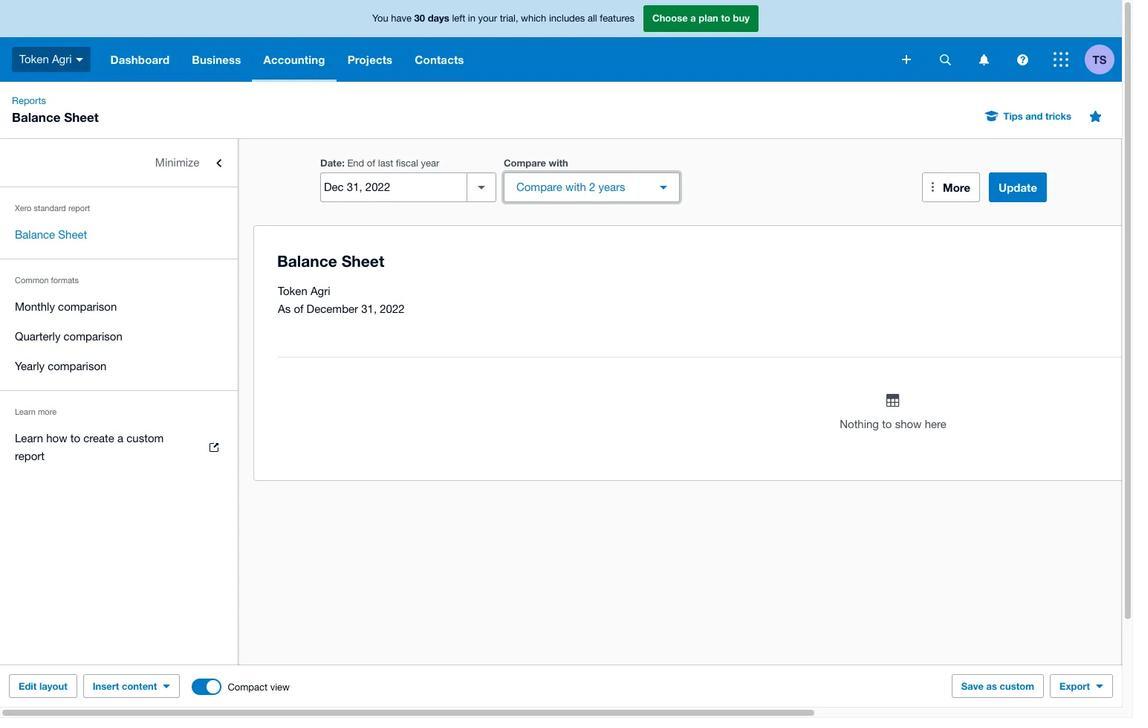 Task type: vqa. For each thing, say whether or not it's contained in the screenshot.
second Expand image
no



Task type: describe. For each thing, give the bounding box(es) containing it.
more
[[38, 407, 57, 416]]

contacts
[[415, 53, 464, 66]]

dashboard link
[[99, 37, 181, 82]]

tips
[[1004, 110, 1024, 122]]

token agri as of december 31, 2022
[[278, 285, 405, 315]]

update button
[[990, 173, 1048, 202]]

30
[[415, 12, 425, 24]]

standard
[[34, 204, 66, 213]]

ts
[[1093, 52, 1108, 66]]

insert content
[[93, 680, 157, 692]]

:
[[342, 157, 345, 169]]

tricks
[[1046, 110, 1072, 122]]

banner containing ts
[[0, 0, 1123, 82]]

and
[[1026, 110, 1044, 122]]

last
[[378, 158, 394, 169]]

formats
[[51, 276, 79, 285]]

choose
[[653, 12, 688, 24]]

date
[[320, 157, 342, 169]]

agri for token agri
[[52, 53, 72, 65]]

0 vertical spatial report
[[68, 204, 90, 213]]

your
[[479, 13, 498, 24]]

more button
[[923, 173, 981, 202]]

save as custom button
[[952, 674, 1045, 698]]

you have 30 days left in your trial, which includes all features
[[373, 12, 635, 24]]

yearly
[[15, 360, 45, 373]]

here
[[925, 418, 947, 431]]

31,
[[362, 303, 377, 315]]

learn more
[[15, 407, 57, 416]]

svg image inside token agri popup button
[[76, 58, 83, 62]]

xero standard report
[[15, 204, 90, 213]]

days
[[428, 12, 450, 24]]

insert content button
[[83, 674, 180, 698]]

insert
[[93, 680, 119, 692]]

compare for compare with
[[504, 157, 546, 169]]

report output element
[[278, 330, 1134, 463]]

how
[[46, 432, 67, 445]]

quarterly comparison
[[15, 330, 123, 343]]

quarterly comparison link
[[0, 322, 238, 352]]

Report title field
[[274, 245, 1134, 279]]

agri for token agri as of december 31, 2022
[[311, 285, 331, 297]]

2
[[590, 181, 596, 193]]

edit layout button
[[9, 674, 77, 698]]

report inside learn how to create a custom report
[[15, 450, 45, 463]]

as
[[987, 680, 998, 692]]

projects button
[[337, 37, 404, 82]]

have
[[391, 13, 412, 24]]

view
[[270, 681, 290, 693]]

date : end of last fiscal year
[[320, 157, 440, 169]]

token agri
[[19, 53, 72, 65]]

monthly
[[15, 300, 55, 313]]

trial,
[[500, 13, 519, 24]]

edit layout
[[19, 680, 67, 692]]

yearly comparison link
[[0, 352, 238, 381]]

2022
[[380, 303, 405, 315]]

learn how to create a custom report
[[15, 432, 164, 463]]

token for token agri as of december 31, 2022
[[278, 285, 308, 297]]

all
[[588, 13, 598, 24]]

remove from favorites image
[[1081, 101, 1111, 131]]

balance inside "reports balance sheet"
[[12, 109, 61, 125]]

tips and tricks
[[1004, 110, 1072, 122]]

token agri button
[[0, 37, 99, 82]]

learn how to create a custom report link
[[0, 424, 238, 471]]

common formats
[[15, 276, 79, 285]]

of for end
[[367, 158, 376, 169]]

balance sheet link
[[0, 220, 238, 250]]

contacts button
[[404, 37, 476, 82]]

nothing to show here
[[840, 418, 947, 431]]

yearly comparison
[[15, 360, 107, 373]]

compact view
[[228, 681, 290, 693]]

1 horizontal spatial a
[[691, 12, 697, 24]]

more
[[944, 181, 971, 194]]

with for compare with
[[549, 157, 569, 169]]

minimize button
[[0, 148, 238, 178]]

compare with 2 years
[[517, 181, 626, 193]]



Task type: locate. For each thing, give the bounding box(es) containing it.
which
[[521, 13, 547, 24]]

1 horizontal spatial of
[[367, 158, 376, 169]]

xero
[[15, 204, 32, 213]]

0 horizontal spatial token
[[19, 53, 49, 65]]

0 vertical spatial balance
[[12, 109, 61, 125]]

reports
[[12, 95, 46, 106]]

comparison down monthly comparison link at the top
[[64, 330, 123, 343]]

export button
[[1051, 674, 1114, 698]]

features
[[600, 13, 635, 24]]

to left show
[[883, 418, 893, 431]]

of
[[367, 158, 376, 169], [294, 303, 304, 315]]

0 horizontal spatial svg image
[[76, 58, 83, 62]]

agri
[[52, 53, 72, 65], [311, 285, 331, 297]]

end
[[348, 158, 365, 169]]

0 horizontal spatial a
[[118, 432, 124, 445]]

1 horizontal spatial svg image
[[980, 54, 989, 65]]

1 vertical spatial custom
[[1001, 680, 1035, 692]]

custom
[[127, 432, 164, 445], [1001, 680, 1035, 692]]

includes
[[549, 13, 585, 24]]

svg image
[[980, 54, 989, 65], [76, 58, 83, 62]]

custom inside button
[[1001, 680, 1035, 692]]

of inside token agri as of december 31, 2022
[[294, 303, 304, 315]]

save as custom
[[962, 680, 1035, 692]]

custom right create
[[127, 432, 164, 445]]

token up reports
[[19, 53, 49, 65]]

learn for learn more
[[15, 407, 36, 416]]

1 vertical spatial token
[[278, 285, 308, 297]]

to right how
[[70, 432, 80, 445]]

1 horizontal spatial agri
[[311, 285, 331, 297]]

with for compare with 2 years
[[566, 181, 587, 193]]

sheet up minimize button
[[64, 109, 99, 125]]

1 vertical spatial sheet
[[58, 228, 87, 241]]

accounting button
[[252, 37, 337, 82]]

0 vertical spatial learn
[[15, 407, 36, 416]]

1 vertical spatial balance
[[15, 228, 55, 241]]

update
[[999, 181, 1038, 194]]

content
[[122, 680, 157, 692]]

svg image right token agri
[[76, 58, 83, 62]]

1 vertical spatial learn
[[15, 432, 43, 445]]

token
[[19, 53, 49, 65], [278, 285, 308, 297]]

comparison for quarterly comparison
[[64, 330, 123, 343]]

layout
[[39, 680, 67, 692]]

projects
[[348, 53, 393, 66]]

agri up december
[[311, 285, 331, 297]]

minimize
[[155, 156, 199, 169]]

comparison for monthly comparison
[[58, 300, 117, 313]]

quarterly
[[15, 330, 61, 343]]

0 vertical spatial agri
[[52, 53, 72, 65]]

reports link
[[6, 94, 52, 109]]

comparison for yearly comparison
[[48, 360, 107, 373]]

0 horizontal spatial report
[[15, 450, 45, 463]]

token for token agri
[[19, 53, 49, 65]]

save
[[962, 680, 984, 692]]

1 vertical spatial to
[[883, 418, 893, 431]]

2 learn from the top
[[15, 432, 43, 445]]

custom right as on the right bottom
[[1001, 680, 1035, 692]]

learn for learn how to create a custom report
[[15, 432, 43, 445]]

common
[[15, 276, 49, 285]]

0 vertical spatial of
[[367, 158, 376, 169]]

plan
[[699, 12, 719, 24]]

compare with
[[504, 157, 569, 169]]

balance
[[12, 109, 61, 125], [15, 228, 55, 241]]

year
[[421, 158, 440, 169]]

edit
[[19, 680, 37, 692]]

comparison down quarterly comparison
[[48, 360, 107, 373]]

balance down xero
[[15, 228, 55, 241]]

compare for compare with 2 years
[[517, 181, 563, 193]]

1 vertical spatial compare
[[517, 181, 563, 193]]

0 vertical spatial with
[[549, 157, 569, 169]]

token inside token agri as of december 31, 2022
[[278, 285, 308, 297]]

list of convenience dates image
[[467, 173, 497, 202]]

monthly comparison
[[15, 300, 117, 313]]

show
[[896, 418, 922, 431]]

1 horizontal spatial custom
[[1001, 680, 1035, 692]]

to
[[722, 12, 731, 24], [883, 418, 893, 431], [70, 432, 80, 445]]

2 vertical spatial to
[[70, 432, 80, 445]]

banner
[[0, 0, 1123, 82]]

dashboard
[[110, 53, 170, 66]]

2 horizontal spatial to
[[883, 418, 893, 431]]

agri inside token agri as of december 31, 2022
[[311, 285, 331, 297]]

0 horizontal spatial custom
[[127, 432, 164, 445]]

1 horizontal spatial report
[[68, 204, 90, 213]]

in
[[468, 13, 476, 24]]

balance sheet
[[15, 228, 87, 241]]

report
[[68, 204, 90, 213], [15, 450, 45, 463]]

reports balance sheet
[[12, 95, 99, 125]]

1 vertical spatial of
[[294, 303, 304, 315]]

with left 2
[[566, 181, 587, 193]]

0 vertical spatial custom
[[127, 432, 164, 445]]

business
[[192, 53, 241, 66]]

balance down reports link
[[12, 109, 61, 125]]

compare up compare with 2 years
[[504, 157, 546, 169]]

report down learn more
[[15, 450, 45, 463]]

tips and tricks button
[[977, 104, 1081, 128]]

sheet
[[64, 109, 99, 125], [58, 228, 87, 241]]

compare
[[504, 157, 546, 169], [517, 181, 563, 193]]

compact
[[228, 681, 268, 693]]

svg image up tips and tricks button at the right top
[[980, 54, 989, 65]]

with up compare with 2 years
[[549, 157, 569, 169]]

compare down 'compare with'
[[517, 181, 563, 193]]

to inside learn how to create a custom report
[[70, 432, 80, 445]]

of right as
[[294, 303, 304, 315]]

report right standard
[[68, 204, 90, 213]]

1 vertical spatial comparison
[[64, 330, 123, 343]]

to inside report output element
[[883, 418, 893, 431]]

agri up "reports balance sheet"
[[52, 53, 72, 65]]

svg image
[[1054, 52, 1069, 67], [940, 54, 951, 65], [1018, 54, 1029, 65], [903, 55, 912, 64]]

fiscal
[[396, 158, 419, 169]]

create
[[83, 432, 114, 445]]

custom inside learn how to create a custom report
[[127, 432, 164, 445]]

learn inside learn how to create a custom report
[[15, 432, 43, 445]]

0 vertical spatial a
[[691, 12, 697, 24]]

sheet inside "reports balance sheet"
[[64, 109, 99, 125]]

left
[[452, 13, 466, 24]]

0 vertical spatial compare
[[504, 157, 546, 169]]

choose a plan to buy
[[653, 12, 750, 24]]

0 vertical spatial token
[[19, 53, 49, 65]]

years
[[599, 181, 626, 193]]

accounting
[[264, 53, 325, 66]]

2 vertical spatial comparison
[[48, 360, 107, 373]]

of for as
[[294, 303, 304, 315]]

sheet down xero standard report
[[58, 228, 87, 241]]

0 vertical spatial sheet
[[64, 109, 99, 125]]

export
[[1060, 680, 1091, 692]]

monthly comparison link
[[0, 292, 238, 322]]

nothing
[[840, 418, 880, 431]]

1 vertical spatial report
[[15, 450, 45, 463]]

as
[[278, 303, 291, 315]]

you
[[373, 13, 389, 24]]

to inside banner
[[722, 12, 731, 24]]

token inside popup button
[[19, 53, 49, 65]]

Select end date field
[[321, 173, 467, 202]]

a inside learn how to create a custom report
[[118, 432, 124, 445]]

a
[[691, 12, 697, 24], [118, 432, 124, 445]]

of inside date : end of last fiscal year
[[367, 158, 376, 169]]

to left the buy
[[722, 12, 731, 24]]

0 horizontal spatial agri
[[52, 53, 72, 65]]

0 horizontal spatial of
[[294, 303, 304, 315]]

buy
[[734, 12, 750, 24]]

december
[[307, 303, 358, 315]]

a right create
[[118, 432, 124, 445]]

ts button
[[1086, 37, 1123, 82]]

comparison down the formats
[[58, 300, 117, 313]]

0 vertical spatial comparison
[[58, 300, 117, 313]]

comparison
[[58, 300, 117, 313], [64, 330, 123, 343], [48, 360, 107, 373]]

token up as
[[278, 285, 308, 297]]

1 vertical spatial a
[[118, 432, 124, 445]]

business button
[[181, 37, 252, 82]]

1 horizontal spatial to
[[722, 12, 731, 24]]

1 vertical spatial with
[[566, 181, 587, 193]]

1 vertical spatial agri
[[311, 285, 331, 297]]

a left plan
[[691, 12, 697, 24]]

agri inside popup button
[[52, 53, 72, 65]]

1 horizontal spatial token
[[278, 285, 308, 297]]

learn left more
[[15, 407, 36, 416]]

0 horizontal spatial to
[[70, 432, 80, 445]]

learn down learn more
[[15, 432, 43, 445]]

0 vertical spatial to
[[722, 12, 731, 24]]

of left last
[[367, 158, 376, 169]]

1 learn from the top
[[15, 407, 36, 416]]



